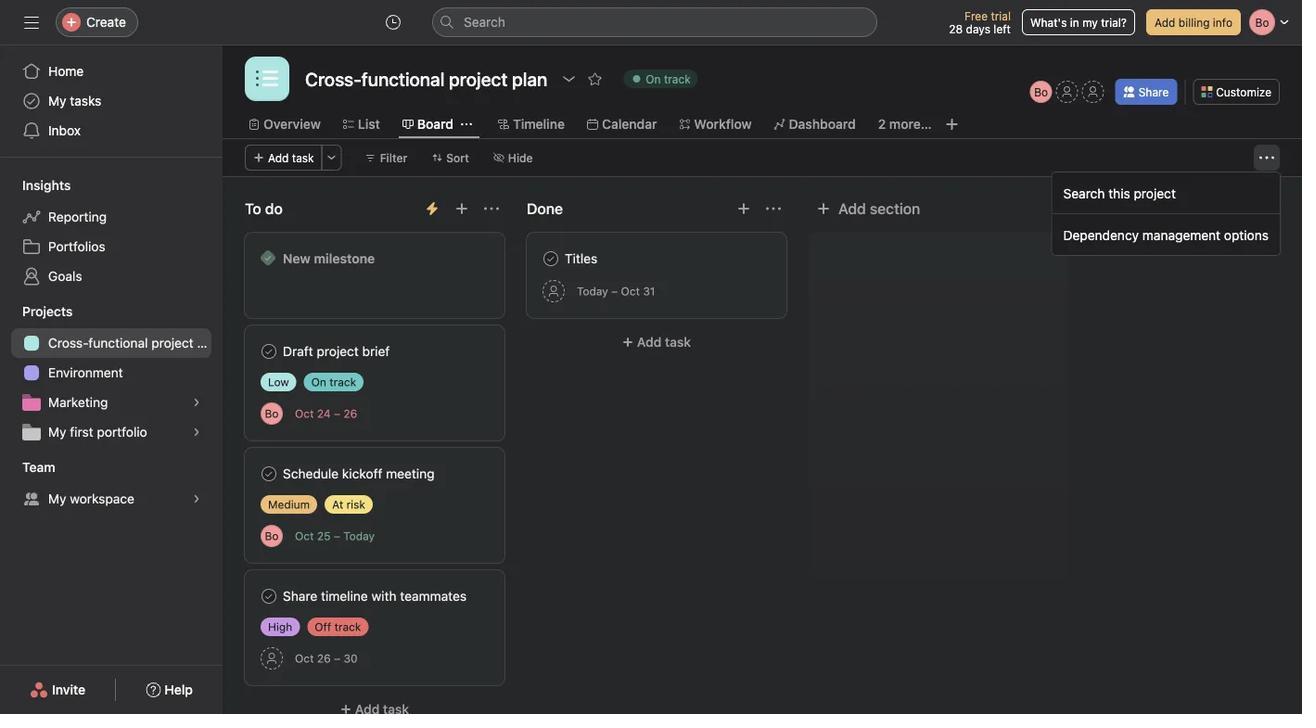 Task type: describe. For each thing, give the bounding box(es) containing it.
trial
[[991, 9, 1011, 22]]

my first portfolio link
[[11, 418, 212, 447]]

low
[[268, 376, 289, 389]]

list image
[[256, 68, 278, 90]]

projects button
[[0, 302, 73, 321]]

left
[[994, 22, 1011, 35]]

tab actions image
[[461, 119, 472, 130]]

2 more…
[[878, 116, 932, 132]]

medium
[[268, 498, 310, 511]]

meeting
[[386, 466, 435, 482]]

with
[[372, 589, 397, 604]]

dependency management options
[[1064, 227, 1269, 242]]

1 vertical spatial today
[[344, 530, 375, 543]]

filter button
[[357, 145, 416, 171]]

search this project link
[[1053, 176, 1281, 210]]

cross-functional project plan link
[[11, 328, 223, 358]]

add tab image
[[945, 117, 960, 132]]

portfolios
[[48, 239, 105, 254]]

calendar
[[602, 116, 657, 132]]

search for search this project
[[1064, 185, 1106, 201]]

24
[[317, 407, 331, 420]]

dashboard
[[789, 116, 856, 132]]

1 vertical spatial add task button
[[527, 326, 787, 359]]

track for with
[[335, 621, 361, 634]]

this
[[1109, 185, 1131, 201]]

oct for share timeline with teammates
[[295, 652, 314, 665]]

completed checkbox for draft project brief
[[258, 341, 280, 363]]

add left section
[[839, 200, 866, 218]]

board link
[[403, 114, 454, 135]]

bo button for schedule kickoff meeting
[[261, 525, 283, 547]]

filter
[[380, 151, 408, 164]]

– for meeting
[[334, 530, 340, 543]]

in
[[1071, 16, 1080, 29]]

sort
[[447, 151, 469, 164]]

marketing link
[[11, 388, 212, 418]]

off track
[[315, 621, 361, 634]]

inbox link
[[11, 116, 212, 146]]

add task image
[[455, 201, 470, 216]]

reporting
[[48, 209, 107, 225]]

on track inside on track dropdown button
[[646, 72, 691, 85]]

share timeline with teammates
[[283, 589, 467, 604]]

list link
[[343, 114, 380, 135]]

oct left 31 at the top
[[621, 285, 640, 298]]

project for functional
[[152, 335, 194, 351]]

my workspace link
[[11, 484, 212, 514]]

what's
[[1031, 16, 1068, 29]]

free
[[965, 9, 988, 22]]

project for this
[[1134, 185, 1177, 201]]

what's in my trial? button
[[1022, 9, 1136, 35]]

portfolios link
[[11, 232, 212, 262]]

kickoff
[[342, 466, 383, 482]]

hide
[[508, 151, 533, 164]]

28
[[950, 22, 963, 35]]

overview link
[[249, 114, 321, 135]]

portfolio
[[97, 425, 147, 440]]

list
[[358, 116, 380, 132]]

bo button for draft project brief
[[261, 403, 283, 425]]

oct 26 – 30
[[295, 652, 358, 665]]

done
[[527, 200, 563, 218]]

dashboard link
[[774, 114, 856, 135]]

2 more… button
[[878, 114, 932, 135]]

help button
[[134, 674, 205, 707]]

at
[[332, 498, 344, 511]]

bo for schedule kickoff meeting
[[265, 530, 279, 543]]

customize button
[[1194, 79, 1281, 105]]

at risk
[[332, 498, 366, 511]]

30
[[344, 652, 358, 665]]

on inside dropdown button
[[646, 72, 661, 85]]

completed image for titles
[[540, 248, 562, 270]]

more section actions image
[[484, 201, 499, 216]]

insights
[[22, 178, 71, 193]]

add task image
[[737, 201, 752, 216]]

projects
[[22, 304, 73, 319]]

teams element
[[0, 451, 223, 518]]

more…
[[890, 116, 932, 132]]

– left 31 at the top
[[612, 285, 618, 298]]

search list box
[[432, 7, 878, 37]]

search this project
[[1064, 185, 1177, 201]]

1 vertical spatial 26
[[317, 652, 331, 665]]

track inside dropdown button
[[664, 72, 691, 85]]

functional
[[88, 335, 148, 351]]

completed checkbox for titles
[[540, 248, 562, 270]]

0 vertical spatial add task
[[268, 151, 314, 164]]

schedule
[[283, 466, 339, 482]]

titles
[[565, 251, 598, 266]]

oct 25 – today
[[295, 530, 375, 543]]

share for share
[[1139, 85, 1169, 98]]

share button
[[1116, 79, 1178, 105]]

marketing
[[48, 395, 108, 410]]

completed image for draft project brief
[[258, 341, 280, 363]]

billing
[[1179, 16, 1210, 29]]

add to starred image
[[588, 71, 602, 86]]

team button
[[0, 458, 55, 477]]

my for my first portfolio
[[48, 425, 66, 440]]

add left 'billing'
[[1155, 16, 1176, 29]]

my for my workspace
[[48, 491, 66, 507]]

1 horizontal spatial task
[[665, 335, 691, 350]]

my workspace
[[48, 491, 134, 507]]

home link
[[11, 57, 212, 86]]



Task type: vqa. For each thing, say whether or not it's contained in the screenshot.
TS to the top
no



Task type: locate. For each thing, give the bounding box(es) containing it.
0 horizontal spatial on track
[[311, 376, 356, 389]]

1 horizontal spatial on track
[[646, 72, 691, 85]]

0 vertical spatial my
[[48, 93, 66, 109]]

completed checkbox for schedule kickoff meeting
[[258, 463, 280, 485]]

search button
[[432, 7, 878, 37]]

bo for draft project brief
[[265, 407, 279, 420]]

bo down low
[[265, 407, 279, 420]]

timeline link
[[498, 114, 565, 135]]

my left the tasks
[[48, 93, 66, 109]]

track
[[664, 72, 691, 85], [330, 376, 356, 389], [335, 621, 361, 634]]

add down overview link
[[268, 151, 289, 164]]

1 vertical spatial share
[[283, 589, 318, 604]]

Completed milestone checkbox
[[261, 251, 276, 265]]

bo button down low
[[261, 403, 283, 425]]

info
[[1214, 16, 1233, 29]]

add task button down 31 at the top
[[527, 326, 787, 359]]

cross-functional project plan
[[48, 335, 223, 351]]

track for brief
[[330, 376, 356, 389]]

create
[[86, 14, 126, 30]]

on
[[646, 72, 661, 85], [311, 376, 327, 389]]

share
[[1139, 85, 1169, 98], [283, 589, 318, 604]]

1 vertical spatial track
[[330, 376, 356, 389]]

0 horizontal spatial add task
[[268, 151, 314, 164]]

1 vertical spatial completed image
[[258, 463, 280, 485]]

more section actions image
[[766, 201, 781, 216]]

oct for draft project brief
[[295, 407, 314, 420]]

0 vertical spatial search
[[464, 14, 506, 30]]

oct 24 – 26
[[295, 407, 357, 420]]

completed image for schedule kickoff meeting
[[258, 463, 280, 485]]

see details, marketing image
[[191, 397, 202, 408]]

completed milestone image
[[261, 251, 276, 265]]

high
[[268, 621, 293, 634]]

0 vertical spatial bo button
[[1031, 81, 1053, 103]]

1 horizontal spatial completed image
[[540, 248, 562, 270]]

add billing info
[[1155, 16, 1233, 29]]

on track down draft project brief
[[311, 376, 356, 389]]

0 horizontal spatial 26
[[317, 652, 331, 665]]

my
[[1083, 16, 1099, 29]]

hide sidebar image
[[24, 15, 39, 30]]

completed image up medium
[[258, 463, 280, 485]]

completed image up the high
[[258, 586, 280, 608]]

insights element
[[0, 169, 223, 295]]

milestone
[[314, 251, 375, 266]]

on track button
[[615, 66, 707, 92]]

0 vertical spatial track
[[664, 72, 691, 85]]

1 vertical spatial my
[[48, 425, 66, 440]]

0 horizontal spatial task
[[292, 151, 314, 164]]

rules for to do image
[[425, 201, 440, 216]]

search
[[464, 14, 506, 30], [1064, 185, 1106, 201]]

project left brief
[[317, 344, 359, 359]]

0 vertical spatial completed image
[[540, 248, 562, 270]]

completed checkbox up the high
[[258, 586, 280, 608]]

options
[[1225, 227, 1269, 242]]

project inside "element"
[[152, 335, 194, 351]]

oct left 25
[[295, 530, 314, 543]]

on track down search button
[[646, 72, 691, 85]]

2 vertical spatial my
[[48, 491, 66, 507]]

my tasks
[[48, 93, 101, 109]]

draft project brief
[[283, 344, 390, 359]]

1 horizontal spatial 26
[[344, 407, 357, 420]]

0 horizontal spatial project
[[152, 335, 194, 351]]

bo button down what's
[[1031, 81, 1053, 103]]

1 vertical spatial bo
[[265, 407, 279, 420]]

1 completed image from the top
[[258, 341, 280, 363]]

invite
[[52, 682, 86, 698]]

– right 25
[[334, 530, 340, 543]]

more actions image
[[1260, 150, 1275, 165], [326, 152, 337, 163]]

1 horizontal spatial project
[[317, 344, 359, 359]]

2 my from the top
[[48, 425, 66, 440]]

dependency
[[1064, 227, 1140, 242]]

2
[[878, 116, 886, 132]]

more actions image left filter dropdown button
[[326, 152, 337, 163]]

on up the calendar
[[646, 72, 661, 85]]

see details, my workspace image
[[191, 494, 202, 505]]

goals
[[48, 269, 82, 284]]

– left the 30
[[334, 652, 341, 665]]

completed image
[[540, 248, 562, 270], [258, 586, 280, 608]]

0 vertical spatial share
[[1139, 85, 1169, 98]]

today down risk
[[344, 530, 375, 543]]

0 vertical spatial today
[[577, 285, 609, 298]]

workflow link
[[680, 114, 752, 135]]

add task down overview
[[268, 151, 314, 164]]

trial?
[[1102, 16, 1127, 29]]

3 my from the top
[[48, 491, 66, 507]]

share up the high
[[283, 589, 318, 604]]

track up workflow link
[[664, 72, 691, 85]]

– for brief
[[334, 407, 341, 420]]

2 completed image from the top
[[258, 463, 280, 485]]

1 vertical spatial add task
[[637, 335, 691, 350]]

26 right 24 in the bottom of the page
[[344, 407, 357, 420]]

completed image left "draft"
[[258, 341, 280, 363]]

oct for schedule kickoff meeting
[[295, 530, 314, 543]]

– for with
[[334, 652, 341, 665]]

environment
[[48, 365, 123, 380]]

my tasks link
[[11, 86, 212, 116]]

1 vertical spatial completed image
[[258, 586, 280, 608]]

oct left 24 in the bottom of the page
[[295, 407, 314, 420]]

risk
[[347, 498, 366, 511]]

0 horizontal spatial today
[[344, 530, 375, 543]]

insights button
[[0, 176, 71, 195]]

0 vertical spatial on track
[[646, 72, 691, 85]]

1 horizontal spatial search
[[1064, 185, 1106, 201]]

2 vertical spatial bo button
[[261, 525, 283, 547]]

0 vertical spatial add task button
[[245, 145, 323, 171]]

to do
[[245, 200, 283, 218]]

add down 31 at the top
[[637, 335, 662, 350]]

31
[[643, 285, 656, 298]]

completed image left titles
[[540, 248, 562, 270]]

completed checkbox left titles
[[540, 248, 562, 270]]

share for share timeline with teammates
[[283, 589, 318, 604]]

more actions image down customize
[[1260, 150, 1275, 165]]

my for my tasks
[[48, 93, 66, 109]]

add section
[[839, 200, 921, 218]]

section
[[870, 200, 921, 218]]

workspace
[[70, 491, 134, 507]]

share down add billing info
[[1139, 85, 1169, 98]]

projects element
[[0, 295, 223, 451]]

1 vertical spatial search
[[1064, 185, 1106, 201]]

what's in my trial?
[[1031, 16, 1127, 29]]

add task button down overview link
[[245, 145, 323, 171]]

1 vertical spatial on
[[311, 376, 327, 389]]

1 horizontal spatial today
[[577, 285, 609, 298]]

None text field
[[301, 62, 552, 96]]

my down team
[[48, 491, 66, 507]]

timeline
[[513, 116, 565, 132]]

completed checkbox up medium
[[258, 463, 280, 485]]

1 horizontal spatial share
[[1139, 85, 1169, 98]]

project right this
[[1134, 185, 1177, 201]]

reporting link
[[11, 202, 212, 232]]

oct
[[621, 285, 640, 298], [295, 407, 314, 420], [295, 530, 314, 543], [295, 652, 314, 665]]

add task down 31 at the top
[[637, 335, 691, 350]]

tasks
[[70, 93, 101, 109]]

0 horizontal spatial add task button
[[245, 145, 323, 171]]

add section button
[[809, 192, 928, 225]]

0 vertical spatial bo
[[1035, 85, 1049, 98]]

my
[[48, 93, 66, 109], [48, 425, 66, 440], [48, 491, 66, 507]]

days
[[966, 22, 991, 35]]

0 vertical spatial 26
[[344, 407, 357, 420]]

add billing info button
[[1147, 9, 1242, 35]]

completed image
[[258, 341, 280, 363], [258, 463, 280, 485]]

inbox
[[48, 123, 81, 138]]

on up 24 in the bottom of the page
[[311, 376, 327, 389]]

oct left the 30
[[295, 652, 314, 665]]

1 horizontal spatial more actions image
[[1260, 150, 1275, 165]]

track right the off
[[335, 621, 361, 634]]

environment link
[[11, 358, 212, 388]]

task
[[292, 151, 314, 164], [665, 335, 691, 350]]

sort button
[[423, 145, 478, 171]]

new
[[283, 251, 311, 266]]

board
[[417, 116, 454, 132]]

management
[[1143, 227, 1221, 242]]

0 horizontal spatial share
[[283, 589, 318, 604]]

26 left the 30
[[317, 652, 331, 665]]

my inside teams element
[[48, 491, 66, 507]]

1 horizontal spatial add task
[[637, 335, 691, 350]]

teammates
[[400, 589, 467, 604]]

create button
[[56, 7, 138, 37]]

brief
[[362, 344, 390, 359]]

today down titles
[[577, 285, 609, 298]]

1 vertical spatial task
[[665, 335, 691, 350]]

on track
[[646, 72, 691, 85], [311, 376, 356, 389]]

1 vertical spatial bo button
[[261, 403, 283, 425]]

2 vertical spatial track
[[335, 621, 361, 634]]

search left this
[[1064, 185, 1106, 201]]

1 horizontal spatial add task button
[[527, 326, 787, 359]]

customize
[[1217, 85, 1272, 98]]

0 horizontal spatial completed image
[[258, 586, 280, 608]]

search for search
[[464, 14, 506, 30]]

0 horizontal spatial on
[[311, 376, 327, 389]]

0 horizontal spatial search
[[464, 14, 506, 30]]

0 vertical spatial on
[[646, 72, 661, 85]]

completed checkbox for share timeline with teammates
[[258, 586, 280, 608]]

1 vertical spatial on track
[[311, 376, 356, 389]]

2 horizontal spatial project
[[1134, 185, 1177, 201]]

1 my from the top
[[48, 93, 66, 109]]

team
[[22, 460, 55, 475]]

add task button
[[245, 145, 323, 171], [527, 326, 787, 359]]

Completed checkbox
[[540, 248, 562, 270], [258, 341, 280, 363], [258, 463, 280, 485], [258, 586, 280, 608]]

bo down medium
[[265, 530, 279, 543]]

my inside projects "element"
[[48, 425, 66, 440]]

workflow
[[694, 116, 752, 132]]

today
[[577, 285, 609, 298], [344, 530, 375, 543]]

bo button down medium
[[261, 525, 283, 547]]

draft
[[283, 344, 313, 359]]

history image
[[386, 15, 401, 30]]

hide button
[[485, 145, 542, 171]]

–
[[612, 285, 618, 298], [334, 407, 341, 420], [334, 530, 340, 543], [334, 652, 341, 665]]

0 vertical spatial task
[[292, 151, 314, 164]]

show options image
[[562, 71, 576, 86]]

completed checkbox left "draft"
[[258, 341, 280, 363]]

1 horizontal spatial on
[[646, 72, 661, 85]]

cross-
[[48, 335, 88, 351]]

completed image for share timeline with teammates
[[258, 586, 280, 608]]

26
[[344, 407, 357, 420], [317, 652, 331, 665]]

goals link
[[11, 262, 212, 291]]

new milestone
[[283, 251, 375, 266]]

share inside button
[[1139, 85, 1169, 98]]

free trial 28 days left
[[950, 9, 1011, 35]]

search right history image
[[464, 14, 506, 30]]

track down draft project brief
[[330, 376, 356, 389]]

0 horizontal spatial more actions image
[[326, 152, 337, 163]]

add
[[1155, 16, 1176, 29], [268, 151, 289, 164], [839, 200, 866, 218], [637, 335, 662, 350]]

my left first
[[48, 425, 66, 440]]

my inside 'link'
[[48, 93, 66, 109]]

global element
[[0, 45, 223, 157]]

search inside button
[[464, 14, 506, 30]]

bo down what's
[[1035, 85, 1049, 98]]

project
[[1134, 185, 1177, 201], [152, 335, 194, 351], [317, 344, 359, 359]]

project left plan
[[152, 335, 194, 351]]

see details, my first portfolio image
[[191, 427, 202, 438]]

off
[[315, 621, 331, 634]]

– right 24 in the bottom of the page
[[334, 407, 341, 420]]

2 vertical spatial bo
[[265, 530, 279, 543]]

0 vertical spatial completed image
[[258, 341, 280, 363]]

calendar link
[[587, 114, 657, 135]]



